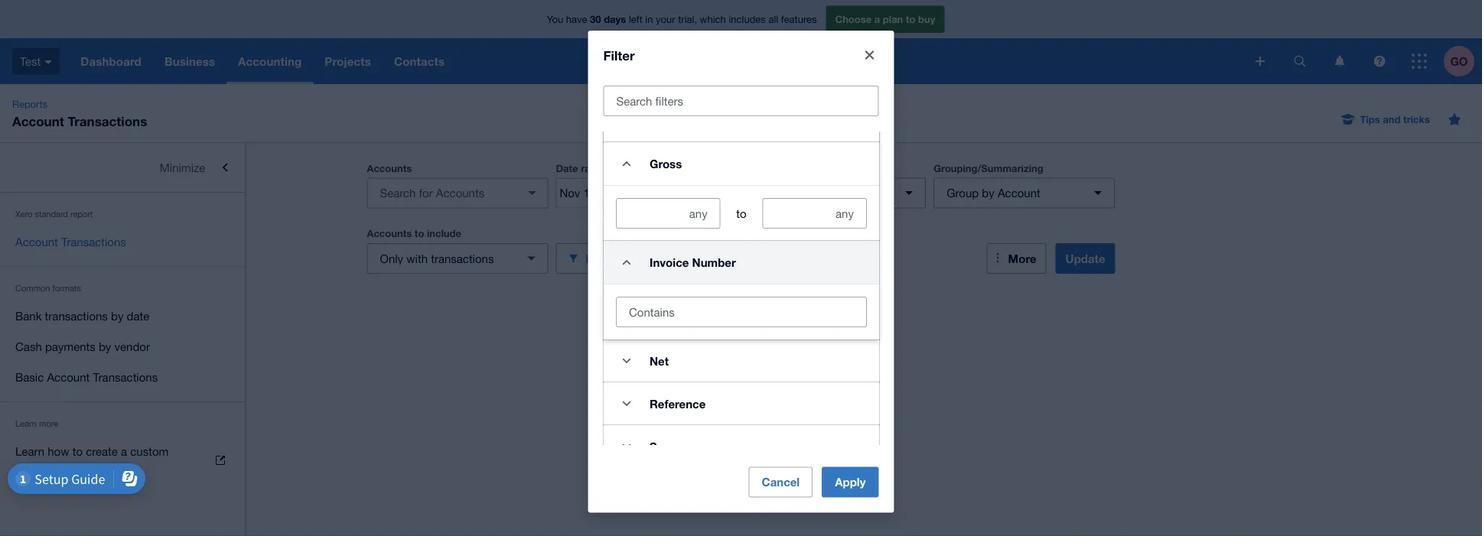 Task type: describe. For each thing, give the bounding box(es) containing it.
accounts for accounts
[[367, 162, 412, 174]]

Select end date field
[[632, 179, 706, 208]]

collapse image
[[611, 149, 642, 179]]

account inside account transactions link
[[15, 235, 58, 248]]

cancel button
[[749, 467, 813, 498]]

expand image for source
[[611, 432, 642, 462]]

update button
[[1056, 243, 1115, 274]]

include
[[427, 228, 461, 239]]

common
[[15, 283, 50, 293]]

only
[[380, 252, 403, 265]]

1 horizontal spatial svg image
[[1335, 55, 1345, 67]]

reports
[[12, 98, 47, 110]]

2 any number field from the left
[[763, 199, 866, 228]]

by for date
[[111, 309, 124, 323]]

tips
[[1360, 113, 1380, 125]]

collapse image
[[611, 247, 642, 278]]

invoice
[[649, 256, 689, 270]]

account inside group by account popup button
[[998, 186, 1040, 200]]

xero standard report
[[15, 209, 93, 219]]

standard
[[35, 209, 68, 219]]

includes
[[729, 13, 766, 25]]

1 any number field from the left
[[616, 199, 719, 228]]

which
[[700, 13, 726, 25]]

xero
[[15, 209, 32, 219]]

report inside learn how to create a custom report
[[15, 463, 46, 476]]

group by account
[[947, 186, 1040, 200]]

you have 30 days left in your trial, which includes all features
[[547, 13, 817, 25]]

cash
[[15, 340, 42, 353]]

Search filters field
[[604, 86, 878, 115]]

to inside go banner
[[906, 13, 915, 25]]

test
[[20, 55, 41, 68]]

apply button
[[822, 467, 879, 498]]

to inside filter dialog
[[736, 207, 746, 220]]

range
[[581, 162, 608, 174]]

filter dialog
[[588, 30, 894, 513]]

custom
[[130, 445, 169, 458]]

a inside go banner
[[874, 13, 880, 25]]

a inside learn how to create a custom report
[[121, 445, 127, 458]]

date range this month
[[556, 162, 663, 174]]

how
[[48, 445, 69, 458]]

learn how to create a custom report
[[15, 445, 169, 476]]

learn for learn how to create a custom report
[[15, 445, 44, 458]]

by inside popup button
[[982, 186, 994, 200]]

date
[[556, 162, 578, 174]]

transactions inside account transactions link
[[61, 235, 126, 248]]

left
[[629, 13, 643, 25]]

bank
[[15, 309, 42, 323]]

month
[[635, 162, 663, 174]]

in
[[645, 13, 653, 25]]

only with transactions
[[380, 252, 494, 265]]

basic account transactions link
[[0, 362, 245, 393]]

vendor
[[114, 340, 150, 353]]

your
[[656, 13, 675, 25]]

reference
[[649, 397, 705, 411]]

all
[[769, 13, 778, 25]]

date
[[127, 309, 149, 323]]

tips and tricks button
[[1333, 107, 1439, 132]]

group by account button
[[934, 178, 1115, 208]]

with
[[406, 252, 428, 265]]

create
[[86, 445, 118, 458]]

choose
[[835, 13, 872, 25]]

Contains field
[[616, 298, 866, 327]]

account inside basic account transactions link
[[47, 370, 90, 384]]

go banner
[[0, 0, 1482, 84]]

filter inside dialog
[[603, 47, 635, 63]]



Task type: vqa. For each thing, say whether or not it's contained in the screenshot.
Insert content 'popup button'
no



Task type: locate. For each thing, give the bounding box(es) containing it.
reports account transactions
[[12, 98, 147, 129]]

transactions down include
[[431, 252, 494, 265]]

this
[[614, 162, 632, 174]]

group
[[947, 186, 979, 200]]

source
[[649, 440, 688, 454]]

navigation
[[69, 38, 1245, 84]]

svg image inside test popup button
[[45, 60, 52, 64]]

navigation inside go banner
[[69, 38, 1245, 84]]

gross
[[649, 157, 682, 171]]

10
[[758, 186, 770, 200]]

0 vertical spatial accounts
[[367, 162, 412, 174]]

go button
[[1444, 38, 1482, 84]]

svg image
[[1374, 55, 1385, 67], [1256, 57, 1265, 66], [45, 60, 52, 64]]

number
[[692, 256, 735, 270]]

transactions inside basic account transactions link
[[93, 370, 158, 384]]

0 horizontal spatial a
[[121, 445, 127, 458]]

filter
[[603, 47, 635, 63], [586, 252, 613, 266]]

accounts up accounts to include
[[367, 162, 412, 174]]

account inside reports account transactions
[[12, 113, 64, 129]]

0 horizontal spatial any number field
[[616, 199, 719, 228]]

0 horizontal spatial svg image
[[1294, 55, 1306, 67]]

0 horizontal spatial transactions
[[45, 309, 108, 323]]

by left the vendor
[[99, 340, 111, 353]]

minimize button
[[0, 152, 245, 183]]

learn left the more
[[15, 419, 37, 429]]

1 accounts from the top
[[367, 162, 412, 174]]

features
[[781, 13, 817, 25]]

1 vertical spatial accounts
[[367, 228, 412, 239]]

expand image left net
[[611, 346, 642, 377]]

accounts for accounts to include
[[367, 228, 412, 239]]

1 horizontal spatial transactions
[[431, 252, 494, 265]]

a
[[874, 13, 880, 25], [121, 445, 127, 458]]

payments
[[45, 340, 95, 353]]

expand image left the source
[[611, 432, 642, 462]]

0 horizontal spatial report
[[15, 463, 46, 476]]

0 vertical spatial a
[[874, 13, 880, 25]]

more
[[1008, 252, 1036, 266]]

a right create
[[121, 445, 127, 458]]

account transactions
[[15, 235, 126, 248]]

more button
[[987, 243, 1046, 274]]

accounts up only
[[367, 228, 412, 239]]

0 vertical spatial transactions
[[431, 252, 494, 265]]

expand image
[[611, 389, 642, 420]]

1 vertical spatial by
[[111, 309, 124, 323]]

transactions inside popup button
[[431, 252, 494, 265]]

a left plan
[[874, 13, 880, 25]]

plan
[[883, 13, 903, 25]]

more
[[39, 419, 58, 429]]

account
[[12, 113, 64, 129], [998, 186, 1040, 200], [15, 235, 58, 248], [47, 370, 90, 384]]

1 horizontal spatial a
[[874, 13, 880, 25]]

transactions
[[431, 252, 494, 265], [45, 309, 108, 323]]

transactions for basic account transactions
[[93, 370, 158, 384]]

0 vertical spatial transactions
[[68, 113, 147, 129]]

learn inside learn how to create a custom report
[[15, 445, 44, 458]]

accounts
[[367, 162, 412, 174], [367, 228, 412, 239]]

you
[[547, 13, 563, 25]]

account down payments
[[47, 370, 90, 384]]

choose a plan to buy
[[835, 13, 935, 25]]

svg image
[[1412, 54, 1427, 69], [1294, 55, 1306, 67], [1335, 55, 1345, 67]]

2 accounts from the top
[[367, 228, 412, 239]]

minimize
[[160, 161, 205, 174]]

trial,
[[678, 13, 697, 25]]

transactions inside reports account transactions
[[68, 113, 147, 129]]

expand image for net
[[611, 346, 642, 377]]

1 vertical spatial learn
[[15, 445, 44, 458]]

1 vertical spatial expand image
[[611, 432, 642, 462]]

2 horizontal spatial svg image
[[1412, 54, 1427, 69]]

apply
[[835, 476, 866, 489]]

cancel
[[762, 476, 800, 489]]

accounts to include
[[367, 228, 461, 239]]

1 learn from the top
[[15, 419, 37, 429]]

reports link
[[6, 96, 54, 112]]

basic account transactions
[[15, 370, 158, 384]]

1 vertical spatial transactions
[[45, 309, 108, 323]]

account down grouping/summarizing
[[998, 186, 1040, 200]]

account down reports link at the top
[[12, 113, 64, 129]]

account down xero
[[15, 235, 58, 248]]

transactions down formats
[[45, 309, 108, 323]]

bank transactions by date
[[15, 309, 149, 323]]

tricks
[[1403, 113, 1430, 125]]

columns
[[774, 186, 817, 200]]

go
[[1450, 54, 1468, 68]]

filter button
[[556, 243, 737, 274]]

1 vertical spatial filter
[[586, 252, 613, 266]]

0 vertical spatial expand image
[[611, 346, 642, 377]]

Select start date field
[[557, 179, 631, 208]]

0 vertical spatial by
[[982, 186, 994, 200]]

test button
[[0, 38, 69, 84]]

cash payments by vendor link
[[0, 331, 245, 362]]

bank transactions by date link
[[0, 301, 245, 331]]

cash payments by vendor
[[15, 340, 150, 353]]

any number field
[[616, 199, 719, 228], [763, 199, 866, 228]]

30
[[590, 13, 601, 25]]

buy
[[918, 13, 935, 25]]

report down the learn more
[[15, 463, 46, 476]]

have
[[566, 13, 587, 25]]

by left date
[[111, 309, 124, 323]]

to
[[906, 13, 915, 25], [736, 207, 746, 220], [415, 228, 424, 239], [72, 445, 83, 458]]

10 columns selected
[[758, 186, 864, 200]]

learn
[[15, 419, 37, 429], [15, 445, 44, 458]]

1 expand image from the top
[[611, 346, 642, 377]]

net
[[649, 354, 668, 368]]

transactions up minimize button
[[68, 113, 147, 129]]

by for vendor
[[99, 340, 111, 353]]

basic
[[15, 370, 44, 384]]

2 vertical spatial by
[[99, 340, 111, 353]]

grouping/summarizing
[[934, 162, 1043, 174]]

close image
[[854, 40, 885, 70]]

formats
[[52, 283, 81, 293]]

0 horizontal spatial svg image
[[45, 60, 52, 64]]

invoice number
[[649, 256, 735, 270]]

learn how to create a custom report link
[[0, 436, 245, 485]]

and
[[1383, 113, 1401, 125]]

transactions down cash payments by vendor link
[[93, 370, 158, 384]]

learn for learn more
[[15, 419, 37, 429]]

update
[[1065, 252, 1105, 266]]

transactions down xero standard report
[[61, 235, 126, 248]]

0 vertical spatial learn
[[15, 419, 37, 429]]

filter down days
[[603, 47, 635, 63]]

learn more
[[15, 419, 58, 429]]

1 horizontal spatial report
[[70, 209, 93, 219]]

report
[[70, 209, 93, 219], [15, 463, 46, 476]]

tips and tricks
[[1360, 113, 1430, 125]]

only with transactions button
[[367, 243, 548, 274]]

account transactions link
[[0, 226, 245, 257]]

by
[[982, 186, 994, 200], [111, 309, 124, 323], [99, 340, 111, 353]]

selected
[[820, 186, 864, 200]]

expand image
[[611, 346, 642, 377], [611, 432, 642, 462]]

filter inside button
[[586, 252, 613, 266]]

to inside learn how to create a custom report
[[72, 445, 83, 458]]

1 horizontal spatial any number field
[[763, 199, 866, 228]]

report up the account transactions
[[70, 209, 93, 219]]

by down grouping/summarizing
[[982, 186, 994, 200]]

filter down select start date field
[[586, 252, 613, 266]]

learn down the learn more
[[15, 445, 44, 458]]

common formats
[[15, 283, 81, 293]]

days
[[604, 13, 626, 25]]

2 expand image from the top
[[611, 432, 642, 462]]

2 horizontal spatial svg image
[[1374, 55, 1385, 67]]

transactions for reports account transactions
[[68, 113, 147, 129]]

2 learn from the top
[[15, 445, 44, 458]]

1 vertical spatial transactions
[[61, 235, 126, 248]]

1 horizontal spatial svg image
[[1256, 57, 1265, 66]]

2 vertical spatial transactions
[[93, 370, 158, 384]]

0 vertical spatial filter
[[603, 47, 635, 63]]

0 vertical spatial report
[[70, 209, 93, 219]]

1 vertical spatial report
[[15, 463, 46, 476]]

1 vertical spatial a
[[121, 445, 127, 458]]



